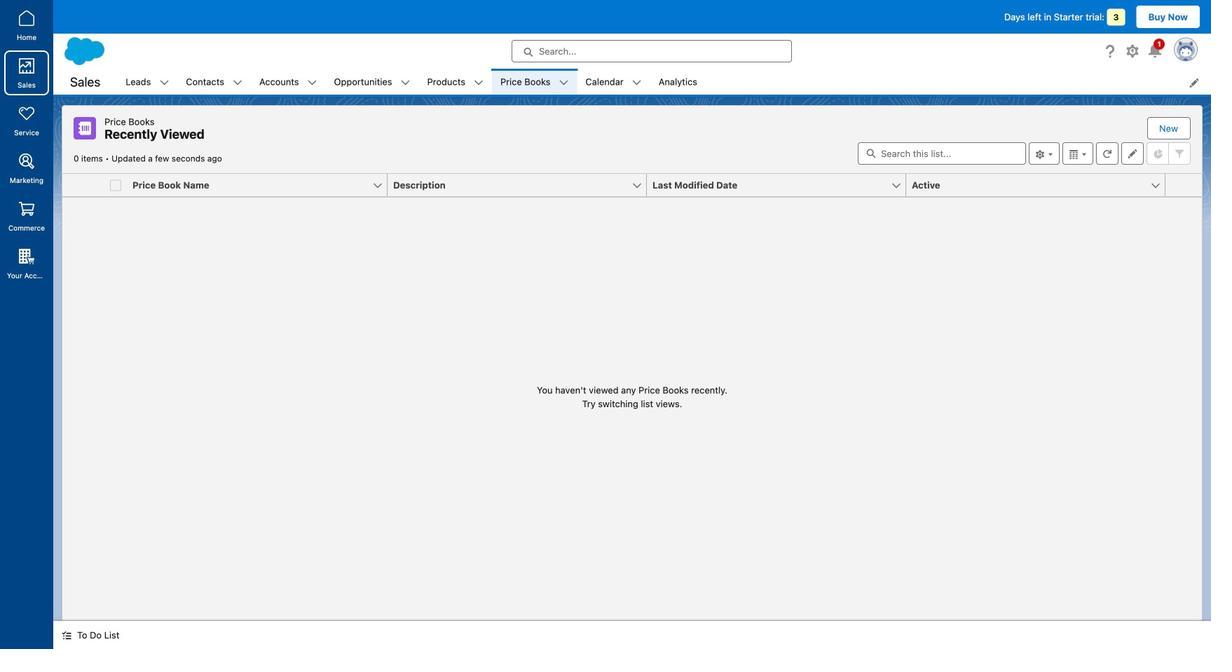 Task type: describe. For each thing, give the bounding box(es) containing it.
7 list item from the left
[[577, 69, 650, 95]]

action element
[[1166, 174, 1202, 197]]

Search Recently Viewed list view. search field
[[858, 142, 1026, 165]]

2 text default image from the left
[[474, 78, 484, 88]]

3 list item from the left
[[251, 69, 326, 95]]

5 list item from the left
[[419, 69, 492, 95]]

4 list item from the left
[[326, 69, 419, 95]]

1 list item from the left
[[117, 69, 178, 95]]

item number element
[[62, 174, 104, 197]]

active element
[[906, 174, 1174, 197]]

3 text default image from the left
[[632, 78, 642, 88]]

recently viewed|price books|list view element
[[62, 105, 1203, 621]]

2 list item from the left
[[178, 69, 251, 95]]

description element
[[388, 174, 656, 197]]



Task type: locate. For each thing, give the bounding box(es) containing it.
list item
[[117, 69, 178, 95], [178, 69, 251, 95], [251, 69, 326, 95], [326, 69, 419, 95], [419, 69, 492, 95], [492, 69, 577, 95], [577, 69, 650, 95]]

price book name element
[[127, 174, 396, 197]]

text default image
[[233, 78, 243, 88], [474, 78, 484, 88], [632, 78, 642, 88]]

0 horizontal spatial text default image
[[233, 78, 243, 88]]

6 list item from the left
[[492, 69, 577, 95]]

1 text default image from the left
[[233, 78, 243, 88]]

last modified date element
[[647, 174, 915, 197]]

1 horizontal spatial text default image
[[474, 78, 484, 88]]

recently viewed status
[[74, 154, 112, 163]]

2 horizontal spatial text default image
[[632, 78, 642, 88]]

cell
[[104, 174, 127, 197]]

item number image
[[62, 174, 104, 196]]

status
[[537, 383, 728, 411]]

text default image
[[159, 78, 169, 88], [307, 78, 317, 88], [401, 78, 410, 88], [559, 78, 569, 88], [62, 631, 72, 640]]

list
[[117, 69, 1211, 95]]

cell inside recently viewed|price books|list view 'element'
[[104, 174, 127, 197]]

action image
[[1166, 174, 1202, 196]]



Task type: vqa. For each thing, say whether or not it's contained in the screenshot.
fourth text default icon from right
yes



